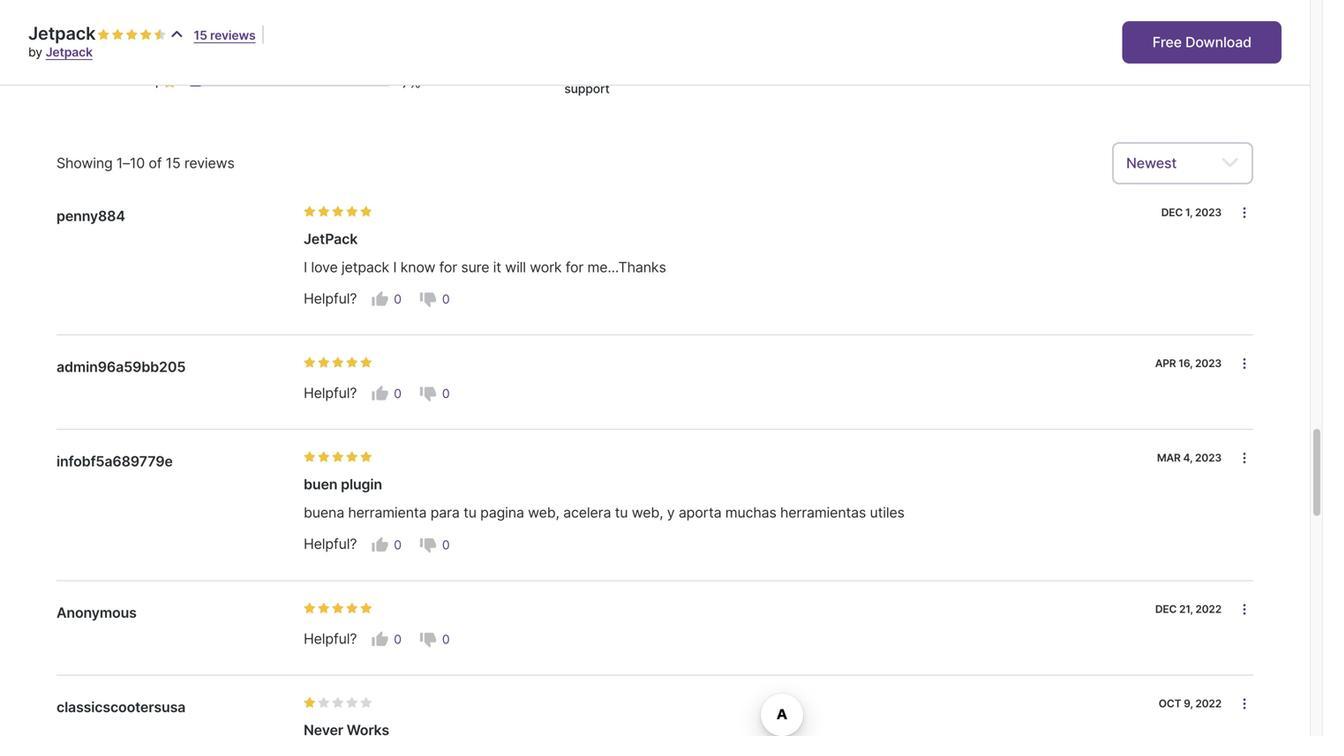Task type: locate. For each thing, give the bounding box(es) containing it.
1 vote down image from the top
[[419, 536, 437, 554]]

4 helpful? from the top
[[304, 631, 357, 648]]

rate product 5 stars image for helpful?
[[360, 603, 373, 615]]

rate product 2 stars image right the by
[[72, 47, 85, 59]]

0 vertical spatial 15 reviews
[[194, 28, 256, 43]]

rate product 5 stars image for penny884
[[360, 206, 373, 218]]

2 open options menu image from the top
[[1238, 603, 1252, 617]]

open options menu image right mar 4, 2023
[[1238, 451, 1252, 465]]

open options menu image right dec 21, 2022
[[1238, 603, 1252, 617]]

tu
[[464, 504, 477, 522], [615, 504, 628, 522]]

0 horizontal spatial web,
[[528, 504, 560, 522]]

utiles
[[870, 504, 905, 522]]

buena
[[304, 504, 344, 522]]

2023
[[1196, 206, 1222, 219], [1196, 357, 1222, 370], [1196, 452, 1222, 465]]

0 vertical spatial open options menu image
[[1238, 357, 1252, 371]]

anonymous
[[57, 604, 137, 622]]

1 vertical spatial rate product 5 stars image
[[360, 603, 373, 615]]

0 vertical spatial vote down image
[[419, 290, 437, 308]]

by jetpack
[[28, 45, 93, 60]]

classicscootersusa
[[57, 699, 186, 716]]

vote down image for 2nd vote up image
[[419, 536, 437, 554]]

rate product 4 stars image
[[140, 29, 152, 41], [346, 206, 359, 218], [346, 451, 359, 464], [346, 603, 359, 615], [346, 697, 359, 710]]

free
[[1153, 34, 1182, 51]]

rate product 2 stars image
[[72, 47, 85, 59], [318, 206, 330, 218], [318, 357, 330, 369]]

jetpack up by jetpack
[[28, 23, 96, 44]]

infobf5a689779e
[[57, 453, 173, 470]]

2023 right 4,
[[1196, 452, 1222, 465]]

1 helpful? from the top
[[304, 290, 357, 307]]

1 rate product 5 stars image from the top
[[360, 451, 373, 464]]

1 vertical spatial vote down image
[[419, 631, 437, 649]]

rate product 2 stars image for admin96a59bb205
[[318, 357, 330, 369]]

me...thanks
[[588, 259, 666, 276]]

will
[[505, 259, 526, 276]]

1 2022 from the top
[[1196, 603, 1222, 616]]

15 right the of at the left top of page
[[166, 154, 181, 172]]

rate product 3 stars image for classicscootersusa
[[332, 697, 344, 710]]

1 tu from the left
[[464, 504, 477, 522]]

1 horizontal spatial i
[[393, 259, 397, 276]]

pagina
[[481, 504, 524, 522]]

4
[[153, 16, 162, 33]]

for left sure
[[439, 259, 457, 276]]

15 reviews right 3 stars, 0% of reviews element
[[194, 28, 256, 43]]

mar
[[1158, 452, 1181, 465]]

2 vertical spatial rate product 2 stars image
[[318, 357, 330, 369]]

2 vote down image from the top
[[419, 631, 437, 649]]

15 down jetpack link
[[62, 70, 75, 85]]

1 vertical spatial rate product 1 star image
[[304, 451, 316, 464]]

15
[[194, 28, 207, 43], [62, 70, 75, 85], [166, 154, 181, 172]]

vote up image
[[371, 290, 389, 308], [371, 631, 389, 649]]

rate product 3 stars image up buen plugin
[[332, 451, 344, 464]]

web, right "pagina"
[[528, 504, 560, 522]]

rate product 5 stars image for admin96a59bb205
[[360, 357, 373, 369]]

2022 right 21,
[[1196, 603, 1222, 616]]

0 vertical spatial rate product 5 stars image
[[360, 451, 373, 464]]

rate product 3 stars image
[[87, 47, 99, 59], [332, 206, 344, 218], [332, 603, 344, 615], [332, 697, 344, 710]]

rate product 5 stars image
[[154, 29, 166, 41], [360, 206, 373, 218], [360, 357, 373, 369]]

open options menu image
[[1238, 206, 1252, 220], [1238, 603, 1252, 617], [1238, 697, 1252, 711]]

i left love
[[304, 259, 307, 276]]

vote down image for 2nd vote up icon from the top of the page
[[419, 631, 437, 649]]

open options menu image down angle down image
[[1238, 206, 1252, 220]]

1 open options menu image from the top
[[1238, 357, 1252, 371]]

dec
[[1162, 206, 1183, 219], [1156, 603, 1177, 616]]

0 horizontal spatial tu
[[464, 504, 477, 522]]

reviews down jetpack link
[[79, 70, 123, 85]]

rate product 4 stars image for helpful?
[[346, 603, 359, 615]]

3 stars, 0% of reviews element
[[153, 34, 183, 54]]

1–10
[[116, 154, 145, 172]]

showing
[[57, 154, 113, 172]]

16,
[[1179, 357, 1193, 370]]

support
[[565, 81, 610, 96]]

1 vertical spatial rate product 5 stars image
[[360, 206, 373, 218]]

1 vertical spatial rate product 2 stars image
[[318, 206, 330, 218]]

tu right acelera
[[615, 504, 628, 522]]

0 for second vote up icon from the bottom of the page
[[394, 292, 402, 307]]

vote down image
[[419, 536, 437, 554], [419, 631, 437, 649]]

rate product 1 star image for penny884
[[304, 206, 316, 218]]

admin96a59bb205
[[57, 358, 186, 376]]

2 vertical spatial rate product 5 stars image
[[360, 357, 373, 369]]

1 horizontal spatial web,
[[632, 504, 664, 522]]

0 for second vote up icon from the bottom of the page's vote down image
[[442, 292, 450, 307]]

rate product 2 stars image up jetpack on the left of the page
[[318, 206, 330, 218]]

0 horizontal spatial 15 reviews
[[62, 70, 123, 85]]

15 right 3 stars, 0% of reviews element
[[194, 28, 207, 43]]

oct 9, 2022
[[1159, 698, 1222, 710]]

3 2023 from the top
[[1196, 452, 1222, 465]]

0 horizontal spatial i
[[304, 259, 307, 276]]

i left know
[[393, 259, 397, 276]]

2 vote down image from the top
[[419, 385, 437, 403]]

apr 16, 2023
[[1156, 357, 1222, 370]]

2023 right 1,
[[1196, 206, 1222, 219]]

1 vertical spatial reviews
[[79, 70, 123, 85]]

1 vertical spatial open options menu image
[[1238, 451, 1252, 465]]

1 vote down image from the top
[[419, 290, 437, 308]]

2022
[[1196, 603, 1222, 616], [1196, 698, 1222, 710]]

rate product 1 star image
[[97, 29, 110, 41], [304, 451, 316, 464], [304, 603, 316, 615]]

buen
[[304, 476, 338, 493]]

2 open options menu image from the top
[[1238, 451, 1252, 465]]

dec left 21,
[[1156, 603, 1177, 616]]

reviews right 3 stars, 0% of reviews element
[[210, 28, 256, 43]]

vote up image
[[371, 385, 389, 403], [371, 536, 389, 554]]

1 vertical spatial vote down image
[[419, 385, 437, 403]]

reviews
[[210, 28, 256, 43], [79, 70, 123, 85], [184, 154, 235, 172]]

0 vertical spatial vote up image
[[371, 385, 389, 403]]

helpful? for first vote up image
[[304, 385, 357, 402]]

2 rate product 5 stars image from the top
[[360, 603, 373, 615]]

0 vertical spatial vote down image
[[419, 536, 437, 554]]

2023 right 16,
[[1196, 357, 1222, 370]]

rate product 5 stars image
[[360, 451, 373, 464], [360, 603, 373, 615], [360, 697, 373, 710]]

3 open options menu image from the top
[[1238, 697, 1252, 711]]

free download
[[1153, 34, 1252, 51]]

work
[[530, 259, 562, 276]]

reviews right the of at the left top of page
[[184, 154, 235, 172]]

15 reviews
[[194, 28, 256, 43], [62, 70, 123, 85]]

rate product 1 star image for anonymous
[[304, 603, 316, 615]]

rate product 3 stars image
[[126, 29, 138, 41], [332, 357, 344, 369], [332, 451, 344, 464]]

open options menu image
[[1238, 357, 1252, 371], [1238, 451, 1252, 465]]

1 vertical spatial 2022
[[1196, 698, 1222, 710]]

1 horizontal spatial for
[[566, 259, 584, 276]]

2 vertical spatial rate product 5 stars image
[[360, 697, 373, 710]]

2 vote up image from the top
[[371, 631, 389, 649]]

jetpack link
[[46, 45, 93, 60]]

dec left 1,
[[1162, 206, 1183, 219]]

y
[[667, 504, 675, 522]]

2 i from the left
[[393, 259, 397, 276]]

rate product 3 stars image left '3'
[[126, 29, 138, 41]]

1 2023 from the top
[[1196, 206, 1222, 219]]

love
[[311, 259, 338, 276]]

1 vote up image from the top
[[371, 385, 389, 403]]

rate product 4 stars image for jetpack
[[346, 206, 359, 218]]

rate product 1 star image
[[58, 47, 71, 59], [304, 206, 316, 218], [304, 357, 316, 369], [304, 697, 316, 710]]

1 vertical spatial 2023
[[1196, 357, 1222, 370]]

4 stars, 0% of reviews element
[[153, 15, 183, 34]]

15 reviews link
[[194, 28, 256, 43]]

0 vertical spatial 15
[[194, 28, 207, 43]]

0 vertical spatial 2022
[[1196, 603, 1222, 616]]

0 vertical spatial reviews
[[210, 28, 256, 43]]

1 vertical spatial rate product 3 stars image
[[332, 357, 344, 369]]

2 vertical spatial rate product 3 stars image
[[332, 451, 344, 464]]

open options menu image for helpful?
[[1238, 357, 1252, 371]]

rate product 5 stars image up jetpack
[[360, 206, 373, 218]]

2 2022 from the top
[[1196, 698, 1222, 710]]

rate product 5 stars image up 1
[[154, 29, 166, 41]]

1 vote up image from the top
[[371, 290, 389, 308]]

angle down image
[[1221, 153, 1240, 174]]

open options menu image right apr 16, 2023
[[1238, 357, 1252, 371]]

1 vertical spatial dec
[[1156, 603, 1177, 616]]

jetpack
[[28, 23, 96, 44], [46, 45, 93, 60]]

0 vertical spatial open options menu image
[[1238, 206, 1252, 220]]

for
[[439, 259, 457, 276], [566, 259, 584, 276]]

para
[[431, 504, 460, 522]]

0 vertical spatial 2023
[[1196, 206, 1222, 219]]

web, left y
[[632, 504, 664, 522]]

15 reviews down jetpack link
[[62, 70, 123, 85]]

2 vertical spatial open options menu image
[[1238, 697, 1252, 711]]

for right work
[[566, 259, 584, 276]]

rate product 3 stars image left rate product 4 stars icon
[[332, 357, 344, 369]]

1 horizontal spatial 15
[[166, 154, 181, 172]]

0 vertical spatial vote up image
[[371, 290, 389, 308]]

0 horizontal spatial 15
[[62, 70, 75, 85]]

0
[[394, 292, 402, 307], [442, 292, 450, 307], [394, 386, 402, 401], [442, 386, 450, 401], [394, 538, 402, 553], [442, 538, 450, 553], [394, 632, 402, 647], [442, 632, 450, 647]]

helpful?
[[304, 290, 357, 307], [304, 385, 357, 402], [304, 536, 357, 553], [304, 631, 357, 648]]

1 open options menu image from the top
[[1238, 206, 1252, 220]]

1 star, 7% of reviews element
[[153, 73, 180, 92]]

helpful? for 2nd vote up image
[[304, 536, 357, 553]]

open options menu image for buen plugin
[[1238, 451, 1252, 465]]

penny884
[[57, 207, 125, 225]]

0 for 2nd vote up icon from the top of the page
[[394, 632, 402, 647]]

open options menu image right oct 9, 2022
[[1238, 697, 1252, 711]]

dec 1, 2023
[[1162, 206, 1222, 219]]

1 vertical spatial vote up image
[[371, 536, 389, 554]]

vote down image
[[419, 290, 437, 308], [419, 385, 437, 403]]

1 vertical spatial open options menu image
[[1238, 603, 1252, 617]]

2022 right 9,
[[1196, 698, 1222, 710]]

0 for 2nd vote up image
[[394, 538, 402, 553]]

2 vertical spatial 2023
[[1196, 452, 1222, 465]]

9,
[[1184, 698, 1193, 710]]

web,
[[528, 504, 560, 522], [632, 504, 664, 522]]

know
[[401, 259, 436, 276]]

2 helpful? from the top
[[304, 385, 357, 402]]

1 vertical spatial vote up image
[[371, 631, 389, 649]]

3 helpful? from the top
[[304, 536, 357, 553]]

0 vertical spatial dec
[[1162, 206, 1183, 219]]

2023 for buena herramienta para tu pagina web, acelera tu web, y aporta muchas herramientas utiles
[[1196, 452, 1222, 465]]

i
[[304, 259, 307, 276], [393, 259, 397, 276]]

good support
[[565, 63, 610, 96]]

download
[[1186, 34, 1252, 51]]

0 horizontal spatial for
[[439, 259, 457, 276]]

2 vertical spatial rate product 1 star image
[[304, 603, 316, 615]]

acelera
[[564, 504, 611, 522]]

4,
[[1184, 452, 1193, 465]]

open options menu image for helpful?
[[1238, 603, 1252, 617]]

2 vote up image from the top
[[371, 536, 389, 554]]

rate product 5 stars image for buen plugin
[[360, 451, 373, 464]]

1 horizontal spatial tu
[[615, 504, 628, 522]]

i love jetpack i know for sure it will work for me...thanks
[[304, 259, 666, 276]]

tu right para
[[464, 504, 477, 522]]

rate product 5 stars image right rate product 4 stars icon
[[360, 357, 373, 369]]

rate product 2 stars image left rate product 4 stars icon
[[318, 357, 330, 369]]

rate product 2 stars image
[[112, 29, 124, 41], [318, 451, 330, 464], [318, 603, 330, 615], [318, 697, 330, 710]]

oct
[[1159, 698, 1182, 710]]



Task type: describe. For each thing, give the bounding box(es) containing it.
mar 4, 2023
[[1158, 452, 1222, 465]]

showing 1–10 of 15 reviews
[[57, 154, 235, 172]]

plugin
[[341, 476, 382, 493]]

jetpack
[[342, 259, 389, 276]]

open options menu image for jetpack
[[1238, 206, 1252, 220]]

rate product 4 stars image
[[346, 357, 359, 369]]

1 vertical spatial 15
[[62, 70, 75, 85]]

2 web, from the left
[[632, 504, 664, 522]]

good
[[572, 63, 603, 78]]

2 vertical spatial 15
[[166, 154, 181, 172]]

herramientas
[[781, 504, 866, 522]]

0 for vote down image for first vote up image
[[442, 386, 450, 401]]

rate product 1 star image for classicscootersusa
[[304, 697, 316, 710]]

rate product 2 stars image for anonymous
[[318, 603, 330, 615]]

buena herramienta para tu pagina web, acelera tu web, y aporta muchas herramientas utiles
[[304, 504, 905, 522]]

rate product 1 star image for infobf5a689779e
[[304, 451, 316, 464]]

0 vertical spatial rate product 5 stars image
[[154, 29, 166, 41]]

jetpack right the by
[[46, 45, 93, 60]]

it
[[493, 259, 501, 276]]

by
[[28, 45, 42, 60]]

muchas
[[726, 504, 777, 522]]

rate product 2 stars image for classicscootersusa
[[318, 697, 330, 710]]

vote down image for second vote up icon from the bottom of the page
[[419, 290, 437, 308]]

2 horizontal spatial 15
[[194, 28, 207, 43]]

dec for helpful?
[[1156, 603, 1177, 616]]

2023 for i love jetpack i know for sure it will work for me...thanks
[[1196, 206, 1222, 219]]

2 tu from the left
[[615, 504, 628, 522]]

1 for from the left
[[439, 259, 457, 276]]

rate product 2 stars image for infobf5a689779e
[[318, 451, 330, 464]]

aporta
[[679, 504, 722, 522]]

apr
[[1156, 357, 1177, 370]]

3 rate product 5 stars image from the top
[[360, 697, 373, 710]]

helpful? for 2nd vote up icon from the top of the page
[[304, 631, 357, 648]]

jetpack
[[304, 230, 358, 247]]

2022 for anonymous
[[1196, 603, 1222, 616]]

dec 21, 2022
[[1156, 603, 1222, 616]]

3
[[153, 35, 162, 52]]

sure
[[461, 259, 489, 276]]

Newest field
[[1113, 142, 1254, 184]]

buen plugin
[[304, 476, 382, 493]]

rate product 3 stars image for infobf5a689779e
[[332, 451, 344, 464]]

rate product 1 star image for admin96a59bb205
[[304, 357, 316, 369]]

rate product 4 stars image for buen plugin
[[346, 451, 359, 464]]

2 2023 from the top
[[1196, 357, 1222, 370]]

1,
[[1186, 206, 1193, 219]]

of
[[149, 154, 162, 172]]

rate product 2 stars image for penny884
[[318, 206, 330, 218]]

1 vertical spatial 15 reviews
[[62, 70, 123, 85]]

0 vertical spatial rate product 2 stars image
[[72, 47, 85, 59]]

vote down image for first vote up image
[[419, 385, 437, 403]]

free download link
[[1123, 21, 1282, 64]]

1 horizontal spatial 15 reviews
[[194, 28, 256, 43]]

2 vertical spatial reviews
[[184, 154, 235, 172]]

herramienta
[[348, 504, 427, 522]]

1 web, from the left
[[528, 504, 560, 522]]

helpful? for second vote up icon from the bottom of the page
[[304, 290, 357, 307]]

rate product 3 stars image for admin96a59bb205
[[332, 357, 344, 369]]

rate product 3 stars image for anonymous
[[332, 603, 344, 615]]

rate product 3 stars image for penny884
[[332, 206, 344, 218]]

1
[[153, 74, 159, 91]]

2022 for classicscootersusa
[[1196, 698, 1222, 710]]

dec for jetpack
[[1162, 206, 1183, 219]]

2 for from the left
[[566, 259, 584, 276]]

newest
[[1127, 154, 1177, 172]]

7%
[[402, 74, 421, 91]]

0 for first vote up image
[[394, 386, 402, 401]]

21,
[[1180, 603, 1193, 616]]

0 vertical spatial rate product 3 stars image
[[126, 29, 138, 41]]

0 vertical spatial rate product 1 star image
[[97, 29, 110, 41]]

1 i from the left
[[304, 259, 307, 276]]



Task type: vqa. For each thing, say whether or not it's contained in the screenshot.
the left I
yes



